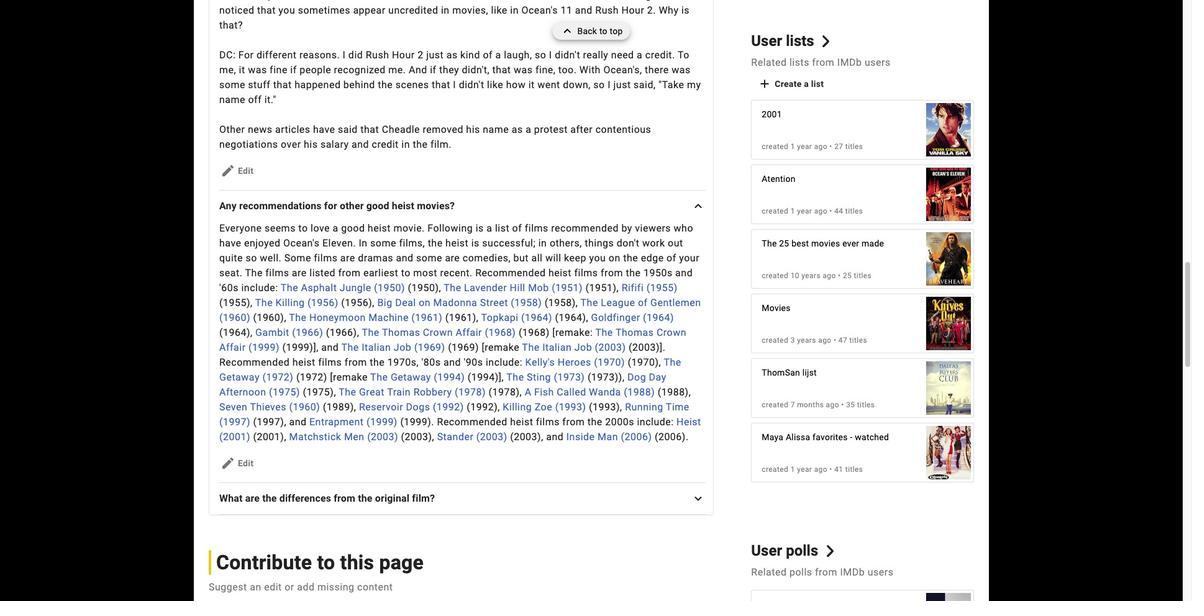 Task type: describe. For each thing, give the bounding box(es) containing it.
crown inside (1960), the honeymoon machine (1961) (1961), topkapi (1964) (1964), goldfinger (1964) (1964), gambit (1966) (1966), the thomas crown affair (1968) (1968) [remake:
[[423, 327, 453, 339]]

in
[[359, 237, 368, 249]]

from down chevron right inline image
[[816, 567, 838, 579]]

(1966)
[[292, 327, 323, 339]]

afternoon
[[219, 387, 266, 398]]

the inside the thomas crown affair (1999)
[[596, 327, 613, 339]]

zoe
[[535, 402, 553, 413]]

1 for 2001
[[791, 142, 796, 151]]

recognized
[[334, 64, 386, 76]]

1 vertical spatial just
[[614, 79, 631, 91]]

chevron right inline image
[[821, 35, 833, 47]]

(1960) inside (1975), the great train robbery (1978) (1978), a fish called wanda (1988) (1988), seven thieves (1960) (1989), reservoir dogs (1992) (1992), killing zoe (1993) (1993),
[[289, 402, 320, 413]]

include: inside (2003)]. recommended heist films from the 1970s, '80s and '90s include:
[[486, 357, 523, 369]]

heroes
[[558, 357, 592, 369]]

films up "listed"
[[314, 252, 338, 264]]

2 vertical spatial include:
[[637, 416, 674, 428]]

following
[[428, 223, 473, 234]]

35
[[847, 401, 856, 410]]

favorites
[[813, 433, 848, 443]]

the left best
[[762, 239, 777, 249]]

kw:
[[663, 0, 681, 1]]

2 was from the left
[[514, 64, 533, 76]]

(1988)
[[624, 387, 655, 398]]

this
[[219, 0, 240, 1]]

a right need
[[637, 49, 643, 61]]

from inside dropdown button
[[334, 493, 356, 505]]

after
[[571, 124, 593, 135]]

stuff
[[248, 79, 271, 91]]

2 vertical spatial recommended
[[437, 416, 508, 428]]

inside man (2006) link
[[567, 431, 652, 443]]

ocean's inside everyone seems to love a good heist movie. following is a list of films recommended by viewers who have enjoyed ocean's eleven. in some films, the heist is successful; in others, things don't work out quite so well. some films are dramas and some are comedies, but all will keep you on the edge of your seat. the films are listed from earliest to most recent. recommended heist films from the 1950s and '60s include:
[[284, 237, 320, 249]]

seven thieves (1960) link
[[219, 402, 320, 413]]

chevron right image for any recommendations for other good heist movies?
[[691, 199, 706, 214]]

content
[[357, 582, 393, 594]]

dogs
[[406, 402, 430, 413]]

hour inside dc: for different reasons. i did rush hour 2 just as kind of a laugh, so i didn't really need a credit. to me, it was fine if people recognized me. and if they didn't, that was fine, too. with ocean's, there was some stuff that happened behind the scenes that i didn't like how it went down, so i just said, "take my name off it."
[[392, 49, 415, 61]]

(2003)]. recommended heist films from the 1970s, '80s and '90s include:
[[219, 342, 666, 369]]

2 vertical spatial is
[[472, 237, 480, 249]]

titles for thomsan lijst
[[858, 401, 876, 410]]

the up (1960),
[[255, 297, 273, 309]]

ago for movies
[[819, 336, 832, 345]]

is inside the this excerpt has been taken from an interview with don cheadle for the movie hotel for dogs: kw: i've noticed that you sometimes appear uncredited in movies, like in ocean's 11 and rush hour 2. why is that?
[[682, 4, 690, 16]]

hour inside the this excerpt has been taken from an interview with don cheadle for the movie hotel for dogs: kw: i've noticed that you sometimes appear uncredited in movies, like in ocean's 11 and rush hour 2. why is that?
[[622, 4, 645, 16]]

created 1 year ago • 44 titles
[[762, 207, 864, 216]]

seven
[[219, 402, 248, 413]]

rush inside dc: for different reasons. i did rush hour 2 just as kind of a laugh, so i didn't really need a credit. to me, it was fine if people recognized me. and if they didn't, that was fine, too. with ocean's, there was some stuff that happened behind the scenes that i didn't like how it went down, so i just said, "take my name off it."
[[366, 49, 389, 61]]

the thomas crown affair (1968) link
[[362, 327, 516, 339]]

(1993),
[[589, 402, 623, 413]]

the down (1993),
[[588, 416, 603, 428]]

years for movies
[[798, 336, 817, 345]]

eleven.
[[323, 237, 356, 249]]

interview
[[394, 0, 436, 1]]

of up successful; at the top left
[[513, 223, 522, 234]]

0 horizontal spatial it
[[239, 64, 245, 76]]

(1950)
[[374, 282, 405, 294]]

how
[[506, 79, 526, 91]]

1 job from the left
[[394, 342, 412, 354]]

recommended inside everyone seems to love a good heist movie. following is a list of films recommended by viewers who have enjoyed ocean's eleven. in some films, the heist is successful; in others, things don't work out quite so well. some films are dramas and some are comedies, but all will keep you on the edge of your seat. the films are listed from earliest to most recent. recommended heist films from the 1950s and '60s include:
[[476, 267, 546, 279]]

• for 2001
[[830, 142, 833, 151]]

(1999)],
[[283, 342, 319, 354]]

(1961),
[[446, 312, 479, 324]]

stander
[[437, 431, 474, 443]]

in inside everyone seems to love a good heist movie. following is a list of films recommended by viewers who have enjoyed ocean's eleven. in some films, the heist is successful; in others, things don't work out quite so well. some films are dramas and some are comedies, but all will keep you on the edge of your seat. the films are listed from earliest to most recent. recommended heist films from the 1950s and '60s include:
[[539, 237, 547, 249]]

(2001), matchstick men (2003) (2003), stander (2003) (2003), and inside man (2006) (2006).
[[251, 431, 689, 443]]

the getaway (1972)
[[219, 357, 682, 384]]

for inside 'dropdown button'
[[324, 200, 338, 212]]

years for the 25 best movies ever made
[[802, 272, 821, 280]]

from inside the this excerpt has been taken from an interview with don cheadle for the movie hotel for dogs: kw: i've noticed that you sometimes appear uncredited in movies, like in ocean's 11 and rush hour 2. why is that?
[[354, 0, 377, 1]]

2 italian from the left
[[543, 342, 572, 354]]

(1966),
[[326, 327, 359, 339]]

year for 2001
[[798, 142, 813, 151]]

are down eleven.
[[341, 252, 355, 264]]

(1989),
[[323, 402, 356, 413]]

(1960), the honeymoon machine (1961) (1961), topkapi (1964) (1964), goldfinger (1964) (1964), gambit (1966) (1966), the thomas crown affair (1968) (1968) [remake:
[[219, 312, 675, 339]]

they
[[440, 64, 459, 76]]

1 if from the left
[[291, 64, 297, 76]]

ago for atention
[[815, 207, 828, 216]]

day
[[649, 372, 667, 384]]

a up successful; at the top left
[[487, 223, 493, 234]]

chevron right inline image
[[825, 546, 837, 558]]

madonna
[[434, 297, 478, 309]]

films inside (2003)]. recommended heist films from the 1970s, '80s and '90s include:
[[318, 357, 342, 369]]

list inside create a list button
[[812, 79, 824, 89]]

affair inside (1960), the honeymoon machine (1961) (1961), topkapi (1964) (1964), goldfinger (1964) (1964), gambit (1966) (1966), the thomas crown affair (1968) (1968) [remake:
[[456, 327, 482, 339]]

films down keep
[[575, 267, 598, 279]]

i down ocean's,
[[608, 79, 611, 91]]

brad pitt, george clooney, julia roberts, matt damon, and andy garcia in ocean's eleven (2001) image
[[927, 161, 972, 228]]

include: inside everyone seems to love a good heist movie. following is a list of films recommended by viewers who have enjoyed ocean's eleven. in some films, the heist is successful; in others, things don't work out quite so well. some films are dramas and some are comedies, but all will keep you on the edge of your seat. the films are listed from earliest to most recent. recommended heist films from the 1950s and '60s include:
[[241, 282, 278, 294]]

titles for movies
[[850, 336, 868, 345]]

different
[[257, 49, 297, 61]]

and down (1966),
[[322, 342, 339, 354]]

heist down the following
[[446, 237, 469, 249]]

said
[[338, 124, 358, 135]]

jamie lee curtis, don johnson, toni collette, christopher plummer, daniel craig, chris evans, michael shannon, ana de armas, lakeith stanfield, jaeden martell, and katherine langford in knives out (2019) image
[[927, 291, 972, 357]]

1 italian from the left
[[362, 342, 391, 354]]

the inside the getaway (1972)
[[664, 357, 682, 369]]

1970s,
[[388, 357, 419, 369]]

created 10 years ago • 25 titles
[[762, 272, 872, 280]]

the inside (2003)]. recommended heist films from the 1970s, '80s and '90s include:
[[370, 357, 385, 369]]

killing inside the asphalt jungle (1950) (1950), the lavender hill mob (1951) (1951), rififi (1955) (1955), the killing (1956) (1956), big deal on madonna street (1958) (1958),
[[276, 297, 305, 309]]

thomas inside (1960), the honeymoon machine (1961) (1961), topkapi (1964) (1964), goldfinger (1964) (1964), gambit (1966) (1966), the thomas crown affair (1968) (1968) [remake:
[[382, 327, 420, 339]]

1 for atention
[[791, 207, 796, 216]]

the italian job (2003) link
[[522, 342, 626, 354]]

1 vertical spatial his
[[304, 139, 318, 150]]

excerpt
[[242, 0, 277, 1]]

in right movies,
[[511, 4, 519, 16]]

killing inside (1975), the great train robbery (1978) (1978), a fish called wanda (1988) (1988), seven thieves (1960) (1989), reservoir dogs (1992) (1992), killing zoe (1993) (1993),
[[503, 402, 532, 413]]

films up the all
[[525, 223, 549, 234]]

from down (1993)
[[563, 416, 585, 428]]

0 horizontal spatial [remake
[[330, 372, 368, 384]]

in down with in the left of the page
[[441, 4, 450, 16]]

"take
[[659, 79, 685, 91]]

1 vertical spatial is
[[476, 223, 484, 234]]

0 vertical spatial his
[[466, 124, 480, 135]]

the left differences on the bottom
[[262, 493, 277, 505]]

1 horizontal spatial didn't
[[555, 49, 581, 61]]

expand less image
[[560, 22, 578, 40]]

movie
[[558, 0, 586, 1]]

1 horizontal spatial (1964),
[[555, 312, 589, 324]]

goldfinger (1964) link
[[592, 312, 675, 324]]

the up madonna
[[444, 282, 462, 294]]

that down fine
[[273, 79, 292, 91]]

recommended inside (2003)]. recommended heist films from the 1970s, '80s and '90s include:
[[219, 357, 290, 369]]

create
[[775, 79, 802, 89]]

edit image
[[221, 163, 236, 178]]

the honeymoon machine (1961) link
[[289, 312, 443, 324]]

titles for maya alissa favorites - watched
[[846, 466, 864, 474]]

2 horizontal spatial (2003)
[[595, 342, 626, 354]]

edit button for this excerpt has been taken from an interview with don cheadle for the movie hotel for dogs: kw: i've noticed that you sometimes appear uncredited in movies, like in ocean's 11 and rush hour 2. why is that?
[[219, 160, 259, 182]]

related for lists
[[752, 57, 787, 68]]

41
[[835, 466, 844, 474]]

by
[[622, 223, 633, 234]]

from down chevron right inline icon
[[813, 57, 835, 68]]

great
[[359, 387, 385, 398]]

called
[[557, 387, 587, 398]]

good inside any recommendations for other good heist movies? 'dropdown button'
[[367, 200, 390, 212]]

went
[[538, 79, 561, 91]]

dog
[[628, 372, 647, 384]]

thomas inside the thomas crown affair (1999)
[[616, 327, 654, 339]]

a left "laugh,"
[[496, 49, 502, 61]]

need
[[612, 49, 634, 61]]

as for a
[[512, 124, 523, 135]]

robbery
[[414, 387, 452, 398]]

10
[[791, 272, 800, 280]]

titles for atention
[[846, 207, 864, 216]]

1 horizontal spatial for
[[524, 0, 537, 1]]

heist down killing zoe (1993) link
[[511, 416, 534, 428]]

months
[[798, 401, 824, 410]]

missing
[[318, 582, 355, 594]]

the inside dc: for different reasons. i did rush hour 2 just as kind of a laugh, so i didn't really need a credit. to me, it was fine if people recognized me. and if they didn't, that was fine, too. with ocean's, there was some stuff that happened behind the scenes that i didn't like how it went down, so i just said, "take my name off it."
[[378, 79, 393, 91]]

2 if from the left
[[430, 64, 437, 76]]

and left inside
[[547, 431, 564, 443]]

1 vertical spatial 25
[[844, 272, 852, 280]]

edit image
[[221, 456, 236, 471]]

you inside the this excerpt has been taken from an interview with don cheadle for the movie hotel for dogs: kw: i've noticed that you sometimes appear uncredited in movies, like in ocean's 11 and rush hour 2. why is that?
[[279, 4, 295, 16]]

films down "well." at top left
[[266, 267, 289, 279]]

edit for this excerpt has been taken from an interview with don cheadle for the movie hotel for dogs: kw: i've noticed that you sometimes appear uncredited in movies, like in ocean's 11 and rush hour 2. why is that?
[[238, 166, 254, 176]]

everyone
[[219, 223, 262, 234]]

from up (1951),
[[601, 267, 624, 279]]

ago for maya alissa favorites - watched
[[815, 466, 828, 474]]

titles for the 25 best movies ever made
[[854, 272, 872, 280]]

on inside everyone seems to love a good heist movie. following is a list of films recommended by viewers who have enjoyed ocean's eleven. in some films, the heist is successful; in others, things don't work out quite so well. some films are dramas and some are comedies, but all will keep you on the edge of your seat. the films are listed from earliest to most recent. recommended heist films from the 1950s and '60s include:
[[609, 252, 621, 264]]

1 horizontal spatial some
[[371, 237, 397, 249]]

1 (2003), from the left
[[401, 431, 435, 443]]

film?
[[412, 493, 435, 505]]

i up 'fine,'
[[549, 49, 552, 61]]

(1956),
[[341, 297, 375, 309]]

and inside the this excerpt has been taken from an interview with don cheadle for the movie hotel for dogs: kw: i've noticed that you sometimes appear uncredited in movies, like in ocean's 11 and rush hour 2. why is that?
[[576, 4, 593, 16]]

off
[[248, 94, 262, 106]]

1 vertical spatial (1964),
[[219, 327, 253, 339]]

2 (2003), from the left
[[510, 431, 544, 443]]

0 vertical spatial just
[[427, 49, 444, 61]]

(2001)
[[219, 431, 251, 443]]

• for atention
[[830, 207, 833, 216]]

recommendations
[[239, 200, 322, 212]]

matthew mcconaughey in dallas buyers club (2013) image
[[927, 355, 972, 422]]

1 for maya alissa favorites - watched
[[791, 466, 796, 474]]

sting
[[527, 372, 551, 384]]

user for user lists
[[752, 32, 783, 50]]

the inside the this excerpt has been taken from an interview with don cheadle for the movie hotel for dogs: kw: i've noticed that you sometimes appear uncredited in movies, like in ocean's 11 and rush hour 2. why is that?
[[540, 0, 555, 1]]

train
[[387, 387, 411, 398]]

the up great
[[371, 372, 388, 384]]

why
[[659, 4, 679, 16]]

from up jungle
[[338, 267, 361, 279]]

an inside the this excerpt has been taken from an interview with don cheadle for the movie hotel for dogs: kw: i've noticed that you sometimes appear uncredited in movies, like in ocean's 11 and rush hour 2. why is that?
[[379, 0, 391, 1]]

reasons.
[[300, 49, 340, 61]]

of inside dc: for different reasons. i did rush hour 2 just as kind of a laugh, so i didn't really need a credit. to me, it was fine if people recognized me. and if they didn't, that was fine, too. with ocean's, there was some stuff that happened behind the scenes that i didn't like how it went down, so i just said, "take my name off it."
[[483, 49, 493, 61]]

'80s
[[422, 357, 441, 369]]

top
[[610, 26, 623, 36]]

maya alissa favorites - watched
[[762, 433, 890, 443]]

0 horizontal spatial didn't
[[459, 79, 485, 91]]

2 horizontal spatial for
[[617, 0, 630, 1]]

(1955)
[[647, 282, 678, 294]]

like inside dc: for different reasons. i did rush hour 2 just as kind of a laugh, so i didn't really need a credit. to me, it was fine if people recognized me. and if they didn't, that was fine, too. with ocean's, there was some stuff that happened behind the scenes that i didn't like how it went down, so i just said, "take my name off it."
[[487, 79, 504, 91]]

are down some
[[292, 267, 307, 279]]

2 getaway from the left
[[391, 372, 431, 384]]

that up how
[[493, 64, 511, 76]]

a
[[525, 387, 532, 398]]

create a list button
[[752, 73, 834, 95]]

created for thomsan lijst
[[762, 401, 789, 410]]

that inside the this excerpt has been taken from an interview with don cheadle for the movie hotel for dogs: kw: i've noticed that you sometimes appear uncredited in movies, like in ocean's 11 and rush hour 2. why is that?
[[257, 4, 276, 16]]

i down they
[[453, 79, 456, 91]]

user for user polls
[[752, 543, 783, 560]]

(1961)
[[412, 312, 443, 324]]

the up rififi
[[626, 267, 641, 279]]

and down your
[[676, 267, 693, 279]]

the down don't
[[624, 252, 639, 264]]

contentious
[[596, 124, 652, 135]]

(1970),
[[628, 357, 662, 369]]

and down films,
[[396, 252, 414, 264]]

fish
[[535, 387, 554, 398]]

the down the killing (1956) link
[[289, 312, 307, 324]]

3 was from the left
[[672, 64, 691, 76]]

to left most
[[401, 267, 411, 279]]



Task type: vqa. For each thing, say whether or not it's contained in the screenshot.


Task type: locate. For each thing, give the bounding box(es) containing it.
• left the 41
[[830, 466, 833, 474]]

3 year from the top
[[798, 466, 813, 474]]

1 related from the top
[[752, 57, 787, 68]]

have inside everyone seems to love a good heist movie. following is a list of films recommended by viewers who have enjoyed ocean's eleven. in some films, the heist is successful; in others, things don't work out quite so well. some films are dramas and some are comedies, but all will keep you on the edge of your seat. the films are listed from earliest to most recent. recommended heist films from the 1950s and '60s include:
[[219, 237, 242, 249]]

gambit (1966) link
[[256, 327, 323, 339]]

edit
[[238, 166, 254, 176], [238, 459, 254, 469]]

that inside other news articles have said that cheadle removed his name as a protest after contentious negotiations over his salary and credit in the film.
[[361, 124, 379, 135]]

users for user polls
[[868, 567, 894, 579]]

0 vertical spatial like
[[491, 4, 508, 16]]

1 horizontal spatial (1964)
[[643, 312, 675, 324]]

job up kelly's heroes (1970) "link"
[[575, 342, 593, 354]]

you inside everyone seems to love a good heist movie. following is a list of films recommended by viewers who have enjoyed ocean's eleven. in some films, the heist is successful; in others, things don't work out quite so well. some films are dramas and some are comedies, but all will keep you on the edge of your seat. the films are listed from earliest to most recent. recommended heist films from the 1950s and '60s include:
[[590, 252, 606, 264]]

0 horizontal spatial as
[[447, 49, 458, 61]]

didn't down the didn't,
[[459, 79, 485, 91]]

2 crown from the left
[[657, 327, 687, 339]]

0 vertical spatial killing
[[276, 297, 305, 309]]

0 vertical spatial include:
[[241, 282, 278, 294]]

(1997),
[[253, 416, 287, 428]]

the left movie
[[540, 0, 555, 1]]

the up the killing (1956) link
[[281, 282, 298, 294]]

(1999) inside the thomas crown affair (1999)
[[249, 342, 280, 354]]

0 vertical spatial (1964),
[[555, 312, 589, 324]]

2 vertical spatial year
[[798, 466, 813, 474]]

2 horizontal spatial so
[[594, 79, 605, 91]]

chevron right image
[[691, 199, 706, 214], [691, 492, 706, 507]]

edit button down "(2001)"
[[219, 453, 259, 475]]

the inside everyone seems to love a good heist movie. following is a list of films recommended by viewers who have enjoyed ocean's eleven. in some films, the heist is successful; in others, things don't work out quite so well. some films are dramas and some are comedies, but all will keep you on the edge of your seat. the films are listed from earliest to most recent. recommended heist films from the 1950s and '60s include:
[[245, 267, 263, 279]]

1 vertical spatial as
[[512, 124, 523, 135]]

name inside dc: for different reasons. i did rush hour 2 just as kind of a laugh, so i didn't really need a credit. to me, it was fine if people recognized me. and if they didn't, that was fine, too. with ocean's, there was some stuff that happened behind the scenes that i didn't like how it went down, so i just said, "take my name off it."
[[219, 94, 246, 106]]

user polls link
[[752, 543, 837, 561]]

47
[[839, 336, 848, 345]]

1 horizontal spatial have
[[313, 124, 335, 135]]

me.
[[389, 64, 406, 76]]

of down out
[[667, 252, 677, 264]]

thomsan
[[762, 368, 801, 378]]

the great train robbery (1978) link
[[339, 387, 486, 398]]

getaway up 'afternoon'
[[219, 372, 260, 384]]

imdb for user lists
[[838, 57, 863, 68]]

(2003) down "(1992),"
[[477, 431, 508, 443]]

lists for user
[[786, 32, 815, 50]]

1 horizontal spatial if
[[430, 64, 437, 76]]

25 down ever
[[844, 272, 852, 280]]

1 vertical spatial affair
[[219, 342, 246, 354]]

the league of gentlemen (1960) link
[[219, 297, 702, 324]]

name
[[219, 94, 246, 106], [483, 124, 509, 135]]

ago for thomsan lijst
[[827, 401, 840, 410]]

like inside the this excerpt has been taken from an interview with don cheadle for the movie hotel for dogs: kw: i've noticed that you sometimes appear uncredited in movies, like in ocean's 11 and rush hour 2. why is that?
[[491, 4, 508, 16]]

1 vertical spatial didn't
[[459, 79, 485, 91]]

there
[[645, 64, 669, 76]]

the inside other news articles have said that cheadle removed his name as a protest after contentious negotiations over his salary and credit in the film.
[[413, 139, 428, 150]]

0 horizontal spatial ocean's
[[284, 237, 320, 249]]

as inside dc: for different reasons. i did rush hour 2 just as kind of a laugh, so i didn't really need a credit. to me, it was fine if people recognized me. and if they didn't, that was fine, too. with ocean's, there was some stuff that happened behind the scenes that i didn't like how it went down, so i just said, "take my name off it."
[[447, 49, 458, 61]]

created 7 months ago • 35 titles
[[762, 401, 876, 410]]

have inside other news articles have said that cheadle removed his name as a protest after contentious negotiations over his salary and credit in the film.
[[313, 124, 335, 135]]

2 (1972) from the left
[[296, 372, 328, 384]]

2 related from the top
[[752, 567, 787, 579]]

films down killing zoe (1993) link
[[536, 416, 560, 428]]

1 edit from the top
[[238, 166, 254, 176]]

on inside the asphalt jungle (1950) (1950), the lavender hill mob (1951) (1951), rififi (1955) (1955), the killing (1956) (1956), big deal on madonna street (1958) (1958),
[[419, 297, 431, 309]]

0 horizontal spatial 25
[[780, 239, 790, 249]]

was down to
[[672, 64, 691, 76]]

2 vertical spatial so
[[246, 252, 257, 264]]

chevron right image for what are the differences from the original film?
[[691, 492, 706, 507]]

it right the me,
[[239, 64, 245, 76]]

• for the 25 best movies ever made
[[839, 272, 841, 280]]

taken
[[325, 0, 351, 1]]

0 vertical spatial name
[[219, 94, 246, 106]]

too.
[[559, 64, 577, 76]]

0 vertical spatial it
[[239, 64, 245, 76]]

ocean's inside the this excerpt has been taken from an interview with don cheadle for the movie hotel for dogs: kw: i've noticed that you sometimes appear uncredited in movies, like in ocean's 11 and rush hour 2. why is that?
[[522, 4, 558, 16]]

1 horizontal spatial so
[[535, 49, 547, 61]]

lists up create a list on the top of the page
[[790, 57, 810, 68]]

0 horizontal spatial for
[[324, 200, 338, 212]]

are up recent.
[[445, 252, 460, 264]]

• down movies
[[839, 272, 841, 280]]

imdb for user polls
[[841, 567, 865, 579]]

heist (2001)
[[219, 416, 702, 443]]

that down they
[[432, 79, 451, 91]]

1 (1972) from the left
[[263, 372, 294, 384]]

crown inside the thomas crown affair (1999)
[[657, 327, 687, 339]]

include: down running
[[637, 416, 674, 428]]

1 vertical spatial user
[[752, 543, 783, 560]]

the down "well." at top left
[[245, 267, 263, 279]]

you down things
[[590, 252, 606, 264]]

have up salary
[[313, 124, 335, 135]]

(1999) down reservoir
[[367, 416, 398, 428]]

created for movies
[[762, 336, 789, 345]]

in
[[441, 4, 450, 16], [511, 4, 519, 16], [402, 139, 410, 150], [539, 237, 547, 249]]

and inside (2003)]. recommended heist films from the 1970s, '80s and '90s include:
[[444, 357, 461, 369]]

1 was from the left
[[248, 64, 267, 76]]

2 year from the top
[[798, 207, 813, 216]]

1 vertical spatial recommended
[[219, 357, 290, 369]]

0 vertical spatial 25
[[780, 239, 790, 249]]

out
[[668, 237, 684, 249]]

the down (1966),
[[342, 342, 359, 354]]

heist up movie.
[[392, 200, 415, 212]]

like left how
[[487, 79, 504, 91]]

0 vertical spatial edit button
[[219, 160, 259, 182]]

and inside other news articles have said that cheadle removed his name as a protest after contentious negotiations over his salary and credit in the film.
[[352, 139, 369, 150]]

job
[[394, 342, 412, 354], [575, 342, 593, 354]]

as for kind
[[447, 49, 458, 61]]

(1973)
[[554, 372, 585, 384]]

1 horizontal spatial job
[[575, 342, 593, 354]]

to inside button
[[600, 26, 608, 36]]

movies?
[[417, 200, 455, 212]]

created for atention
[[762, 207, 789, 216]]

2 (1968) from the left
[[519, 327, 550, 339]]

chevron right image inside any recommendations for other good heist movies? 'dropdown button'
[[691, 199, 706, 214]]

2 user from the top
[[752, 543, 783, 560]]

2 job from the left
[[575, 342, 593, 354]]

but
[[514, 252, 529, 264]]

2 horizontal spatial some
[[417, 252, 443, 264]]

0 horizontal spatial (1969)
[[414, 342, 446, 354]]

affair down (1955),
[[219, 342, 246, 354]]

1 (1968) from the left
[[485, 327, 516, 339]]

some down the me,
[[219, 79, 245, 91]]

2 chevron right image from the top
[[691, 492, 706, 507]]

some up "dramas"
[[371, 237, 397, 249]]

that down the excerpt
[[257, 4, 276, 16]]

2 1 from the top
[[791, 207, 796, 216]]

mel gibson in braveheart (1995) image
[[927, 226, 972, 292]]

1 horizontal spatial crown
[[657, 327, 687, 339]]

1 horizontal spatial affair
[[456, 327, 482, 339]]

[remake down topkapi
[[482, 342, 520, 354]]

add image
[[758, 76, 773, 91]]

• for movies
[[834, 336, 837, 345]]

from inside (2003)]. recommended heist films from the 1970s, '80s and '90s include:
[[345, 357, 367, 369]]

are right what at left bottom
[[245, 493, 260, 505]]

1 horizontal spatial (1960)
[[289, 402, 320, 413]]

(1951),
[[586, 282, 619, 294]]

1 (1969) from the left
[[414, 342, 446, 354]]

1 (1964) from the left
[[522, 312, 553, 324]]

name left off
[[219, 94, 246, 106]]

the inside (1975), the great train robbery (1978) (1978), a fish called wanda (1988) (1988), seven thieves (1960) (1989), reservoir dogs (1992) (1992), killing zoe (1993) (1993),
[[339, 387, 357, 398]]

made
[[862, 239, 885, 249]]

to up missing
[[317, 551, 335, 575]]

recommended
[[552, 223, 619, 234]]

created for 2001
[[762, 142, 789, 151]]

0 vertical spatial cheadle
[[483, 0, 521, 1]]

a left protest
[[526, 124, 532, 135]]

1 vertical spatial related
[[752, 567, 787, 579]]

so down with
[[594, 79, 605, 91]]

1 vertical spatial good
[[341, 223, 365, 234]]

i left the did
[[343, 49, 346, 61]]

films,
[[399, 237, 425, 249]]

as inside other news articles have said that cheadle removed his name as a protest after contentious negotiations over his salary and credit in the film.
[[512, 124, 523, 135]]

1 vertical spatial [remake
[[330, 372, 368, 384]]

kelly's
[[526, 357, 555, 369]]

cheadle inside other news articles have said that cheadle removed his name as a protest after contentious negotiations over his salary and credit in the film.
[[382, 124, 420, 135]]

thomas
[[382, 327, 420, 339], [616, 327, 654, 339]]

chevron right image inside what are the differences from the original film? dropdown button
[[691, 492, 706, 507]]

to left love
[[299, 223, 308, 234]]

(2001),
[[253, 431, 287, 443]]

1 horizontal spatial on
[[609, 252, 621, 264]]

1 horizontal spatial (1972)
[[296, 372, 328, 384]]

honeymoon
[[310, 312, 366, 324]]

0 horizontal spatial (1968)
[[485, 327, 516, 339]]

the down the honeymoon machine (1961) link
[[362, 327, 380, 339]]

dc:
[[219, 49, 236, 61]]

heist left movie.
[[368, 223, 391, 234]]

created for maya alissa favorites - watched
[[762, 466, 789, 474]]

tom cruise in vanilla sky (2001) image
[[927, 97, 972, 163]]

0 horizontal spatial name
[[219, 94, 246, 106]]

so inside everyone seems to love a good heist movie. following is a list of films recommended by viewers who have enjoyed ocean's eleven. in some films, the heist is successful; in others, things don't work out quite so well. some films are dramas and some are comedies, but all will keep you on the edge of your seat. the films are listed from earliest to most recent. recommended heist films from the 1950s and '60s include:
[[246, 252, 257, 264]]

cheadle inside the this excerpt has been taken from an interview with don cheadle for the movie hotel for dogs: kw: i've noticed that you sometimes appear uncredited in movies, like in ocean's 11 and rush hour 2. why is that?
[[483, 0, 521, 1]]

getaway inside the getaway (1972)
[[219, 372, 260, 384]]

0 horizontal spatial good
[[341, 223, 365, 234]]

dog day afternoon (1975)
[[219, 372, 667, 398]]

1 up atention
[[791, 142, 796, 151]]

the italian job (1969) link
[[342, 342, 446, 354]]

that?
[[219, 19, 243, 31]]

add
[[297, 582, 315, 594]]

year for maya alissa favorites - watched
[[798, 466, 813, 474]]

mob
[[528, 282, 549, 294]]

0 vertical spatial didn't
[[555, 49, 581, 61]]

a inside create a list button
[[805, 79, 809, 89]]

articles
[[275, 124, 311, 135]]

titles right 27
[[846, 142, 864, 151]]

from right differences on the bottom
[[334, 493, 356, 505]]

heist down will
[[549, 267, 572, 279]]

6 created from the top
[[762, 466, 789, 474]]

user lists link
[[752, 32, 833, 50]]

• left the 35
[[842, 401, 845, 410]]

created for the 25 best movies ever made
[[762, 272, 789, 280]]

0 horizontal spatial include:
[[241, 282, 278, 294]]

titles for 2001
[[846, 142, 864, 151]]

0 horizontal spatial rush
[[366, 49, 389, 61]]

1 horizontal spatial cheadle
[[483, 0, 521, 1]]

some for some
[[417, 252, 443, 264]]

0 vertical spatial you
[[279, 4, 295, 16]]

any recommendations for other good heist movies?
[[219, 200, 455, 212]]

0 vertical spatial as
[[447, 49, 458, 61]]

alissa
[[786, 433, 811, 443]]

sometimes
[[298, 4, 351, 16]]

(1975)
[[269, 387, 300, 398]]

earliest
[[364, 267, 399, 279]]

a inside other news articles have said that cheadle removed his name as a protest after contentious negotiations over his salary and credit in the film.
[[526, 124, 532, 135]]

the inside the league of gentlemen (1960)
[[581, 297, 599, 309]]

4 created from the top
[[762, 336, 789, 345]]

1 vertical spatial (1999)
[[367, 416, 398, 428]]

movies,
[[453, 4, 489, 16]]

italian up the 1970s,
[[362, 342, 391, 354]]

news
[[248, 124, 273, 135]]

to
[[600, 26, 608, 36], [299, 223, 308, 234], [401, 267, 411, 279], [317, 551, 335, 575]]

a fish called wanda (1988) link
[[525, 387, 655, 398]]

name inside other news articles have said that cheadle removed his name as a protest after contentious negotiations over his salary and credit in the film.
[[483, 124, 509, 135]]

hotel
[[589, 0, 614, 1]]

1 vertical spatial it
[[529, 79, 535, 91]]

0 horizontal spatial (2003),
[[401, 431, 435, 443]]

lists left chevron right inline icon
[[786, 32, 815, 50]]

• for maya alissa favorites - watched
[[830, 466, 833, 474]]

said,
[[634, 79, 656, 91]]

1 vertical spatial you
[[590, 252, 606, 264]]

(1968) down topkapi (1964) link
[[519, 327, 550, 339]]

quite
[[219, 252, 243, 264]]

1 horizontal spatial ocean's
[[522, 4, 558, 16]]

getaway up the great train robbery (1978) link
[[391, 372, 431, 384]]

related up add image
[[752, 57, 787, 68]]

2 created from the top
[[762, 207, 789, 216]]

the up kelly's
[[522, 342, 540, 354]]

0 horizontal spatial (2003)
[[367, 431, 399, 443]]

0 vertical spatial ocean's
[[522, 4, 558, 16]]

1 vertical spatial users
[[868, 567, 894, 579]]

• left 44
[[830, 207, 833, 216]]

list inside everyone seems to love a good heist movie. following is a list of films recommended by viewers who have enjoyed ocean's eleven. in some films, the heist is successful; in others, things don't work out quite so well. some films are dramas and some are comedies, but all will keep you on the edge of your seat. the films are listed from earliest to most recent. recommended heist films from the 1950s and '60s include:
[[495, 223, 510, 234]]

related for polls
[[752, 567, 787, 579]]

5 created from the top
[[762, 401, 789, 410]]

0 horizontal spatial was
[[248, 64, 267, 76]]

did
[[349, 49, 363, 61]]

ago for 2001
[[815, 142, 828, 151]]

users for user lists
[[865, 57, 891, 68]]

are inside dropdown button
[[245, 493, 260, 505]]

2 (1964) from the left
[[643, 312, 675, 324]]

fine
[[270, 64, 288, 76]]

1 horizontal spatial [remake
[[482, 342, 520, 354]]

film.
[[431, 139, 452, 150]]

gambit
[[256, 327, 290, 339]]

heist inside 'dropdown button'
[[392, 200, 415, 212]]

stander (2003) link
[[437, 431, 508, 443]]

0 vertical spatial is
[[682, 4, 690, 16]]

hour down dogs:
[[622, 4, 645, 16]]

you
[[279, 4, 295, 16], [590, 252, 606, 264]]

movie.
[[394, 223, 425, 234]]

1 horizontal spatial just
[[614, 79, 631, 91]]

1 chevron right image from the top
[[691, 199, 706, 214]]

0 vertical spatial 1
[[791, 142, 796, 151]]

2
[[418, 49, 424, 61]]

0 horizontal spatial (1960)
[[219, 312, 251, 324]]

credit
[[372, 139, 399, 150]]

polls for related
[[790, 567, 813, 579]]

crown down (1961)
[[423, 327, 453, 339]]

3 created from the top
[[762, 272, 789, 280]]

affair inside the thomas crown affair (1999)
[[219, 342, 246, 354]]

2 edit button from the top
[[219, 453, 259, 475]]

really
[[583, 49, 609, 61]]

0 horizontal spatial just
[[427, 49, 444, 61]]

heist inside (2003)]. recommended heist films from the 1970s, '80s and '90s include:
[[293, 357, 316, 369]]

1 horizontal spatial (2003)
[[477, 431, 508, 443]]

0 horizontal spatial crown
[[423, 327, 453, 339]]

for right hotel
[[617, 0, 630, 1]]

(1960) inside the league of gentlemen (1960)
[[219, 312, 251, 324]]

1 thomas from the left
[[382, 327, 420, 339]]

his right removed
[[466, 124, 480, 135]]

titles down the made
[[854, 272, 872, 280]]

appear
[[353, 4, 386, 16]]

1 vertical spatial like
[[487, 79, 504, 91]]

as
[[447, 49, 458, 61], [512, 124, 523, 135]]

some inside dc: for different reasons. i did rush hour 2 just as kind of a laugh, so i didn't really need a credit. to me, it was fine if people recognized me. and if they didn't, that was fine, too. with ocean's, there was some stuff that happened behind the scenes that i didn't like how it went down, so i just said, "take my name off it."
[[219, 79, 245, 91]]

a right love
[[333, 223, 339, 234]]

year left 27
[[798, 142, 813, 151]]

i've
[[684, 0, 700, 1]]

or
[[285, 582, 295, 594]]

thomas up the italian job (1969) link
[[382, 327, 420, 339]]

1 vertical spatial an
[[250, 582, 262, 594]]

(1978)
[[455, 387, 486, 398]]

user lists
[[752, 32, 815, 50]]

1 edit button from the top
[[219, 160, 259, 182]]

1 horizontal spatial italian
[[543, 342, 572, 354]]

1 vertical spatial some
[[371, 237, 397, 249]]

year up best
[[798, 207, 813, 216]]

0 horizontal spatial cheadle
[[382, 124, 420, 135]]

(2003), down (1999). on the left bottom
[[401, 431, 435, 443]]

as up they
[[447, 49, 458, 61]]

(1972) up (1975),
[[296, 372, 328, 384]]

the down the following
[[428, 237, 443, 249]]

alicia silverstone, stacey dash, and brittany murphy in clueless (1995) image
[[927, 420, 972, 486]]

(1973)),
[[588, 372, 625, 384]]

0 vertical spatial years
[[802, 272, 821, 280]]

from
[[354, 0, 377, 1], [813, 57, 835, 68], [338, 267, 361, 279], [601, 267, 624, 279], [345, 357, 367, 369], [563, 416, 585, 428], [334, 493, 356, 505], [816, 567, 838, 579]]

1 horizontal spatial (1968)
[[519, 327, 550, 339]]

topkapi
[[481, 312, 519, 324]]

running
[[625, 402, 664, 413]]

0 horizontal spatial so
[[246, 252, 257, 264]]

1 vertical spatial lists
[[790, 57, 810, 68]]

0 vertical spatial rush
[[596, 4, 619, 16]]

1 created from the top
[[762, 142, 789, 151]]

of inside the league of gentlemen (1960)
[[638, 297, 648, 309]]

0 horizontal spatial his
[[304, 139, 318, 150]]

ocean's left 11
[[522, 4, 558, 16]]

2 vertical spatial 1
[[791, 466, 796, 474]]

jungle
[[340, 282, 372, 294]]

2.
[[648, 4, 656, 16]]

2 horizontal spatial include:
[[637, 416, 674, 428]]

0 horizontal spatial if
[[291, 64, 297, 76]]

the left original
[[358, 493, 373, 505]]

3 1 from the top
[[791, 466, 796, 474]]

hour up 'me.' on the left top of page
[[392, 49, 415, 61]]

dramas
[[358, 252, 394, 264]]

1 year from the top
[[798, 142, 813, 151]]

1 horizontal spatial killing
[[503, 402, 532, 413]]

goldfinger
[[592, 312, 641, 324]]

his right over
[[304, 139, 318, 150]]

this
[[340, 551, 374, 575]]

affair down (1961),
[[456, 327, 482, 339]]

some for me,
[[219, 79, 245, 91]]

2 edit from the top
[[238, 459, 254, 469]]

good up in
[[341, 223, 365, 234]]

1 1 from the top
[[791, 142, 796, 151]]

and down (1999)], and the italian job (1969) (1969) [remake the italian job (2003)
[[444, 357, 461, 369]]

polls for user
[[786, 543, 819, 560]]

his
[[466, 124, 480, 135], [304, 139, 318, 150]]

films
[[525, 223, 549, 234], [314, 252, 338, 264], [266, 267, 289, 279], [575, 267, 598, 279], [318, 357, 342, 369], [536, 416, 560, 428]]

0 horizontal spatial thomas
[[382, 327, 420, 339]]

kelly's heroes (1970) link
[[526, 357, 625, 369]]

deal
[[395, 297, 416, 309]]

1 user from the top
[[752, 32, 783, 50]]

most
[[414, 267, 438, 279]]

0 horizontal spatial getaway
[[219, 372, 260, 384]]

cheadle up credit
[[382, 124, 420, 135]]

negotiations
[[219, 139, 278, 150]]

1 vertical spatial include:
[[486, 357, 523, 369]]

the up (1978),
[[507, 372, 524, 384]]

(1970)
[[594, 357, 625, 369]]

(1960) down (1975),
[[289, 402, 320, 413]]

created down the maya
[[762, 466, 789, 474]]

thieves
[[250, 402, 287, 413]]

contribute
[[216, 551, 312, 575]]

0 horizontal spatial on
[[419, 297, 431, 309]]

(1972) up (1975) on the left
[[263, 372, 294, 384]]

(1964) down gentlemen
[[643, 312, 675, 324]]

man
[[598, 431, 619, 443]]

0 vertical spatial related
[[752, 57, 787, 68]]

1 vertical spatial so
[[594, 79, 605, 91]]

2 thomas from the left
[[616, 327, 654, 339]]

if right and
[[430, 64, 437, 76]]

0 vertical spatial list
[[812, 79, 824, 89]]

ocean's
[[522, 4, 558, 16], [284, 237, 320, 249]]

edit right edit icon
[[238, 166, 254, 176]]

• for thomsan lijst
[[842, 401, 845, 410]]

in right credit
[[402, 139, 410, 150]]

(1999) down gambit at the left
[[249, 342, 280, 354]]

year for atention
[[798, 207, 813, 216]]

2 (1969) from the left
[[448, 342, 479, 354]]

from up appear at left
[[354, 0, 377, 1]]

(1972) inside the getaway (1972)
[[263, 372, 294, 384]]

1 crown from the left
[[423, 327, 453, 339]]

like right movies,
[[491, 4, 508, 16]]

edit button for everyone seems to love a good heist movie. following is a list of films recommended by viewers who have enjoyed ocean's eleven. in some films, the heist is successful; in others, things don't work out quite so well. some films are dramas and some are comedies, but all will keep you on the edge of your seat. the films are listed from earliest to most recent. recommended heist films from the 1950s and '60s include:
[[219, 453, 259, 475]]

ago for the 25 best movies ever made
[[823, 272, 837, 280]]

edit right edit image
[[238, 459, 254, 469]]

and up matchstick
[[289, 416, 307, 428]]

in inside other news articles have said that cheadle removed his name as a protest after contentious negotiations over his salary and credit in the film.
[[402, 139, 410, 150]]

1 horizontal spatial (1999)
[[367, 416, 398, 428]]

1 vertical spatial year
[[798, 207, 813, 216]]

1 vertical spatial on
[[419, 297, 431, 309]]

1 vertical spatial polls
[[790, 567, 813, 579]]

killing down a on the left
[[503, 402, 532, 413]]

1 getaway from the left
[[219, 372, 260, 384]]

0 horizontal spatial some
[[219, 79, 245, 91]]

0 vertical spatial user
[[752, 32, 783, 50]]

good inside everyone seems to love a good heist movie. following is a list of films recommended by viewers who have enjoyed ocean's eleven. in some films, the heist is successful; in others, things don't work out quite so well. some films are dramas and some are comedies, but all will keep you on the edge of your seat. the films are listed from earliest to most recent. recommended heist films from the 1950s and '60s include:
[[341, 223, 365, 234]]

happened
[[295, 79, 341, 91]]

everyone seems to love a good heist movie. following is a list of films recommended by viewers who have enjoyed ocean's eleven. in some films, the heist is successful; in others, things don't work out quite so well. some films are dramas and some are comedies, but all will keep you on the edge of your seat. the films are listed from earliest to most recent. recommended heist films from the 1950s and '60s include:
[[219, 223, 700, 294]]

rush inside the this excerpt has been taken from an interview with don cheadle for the movie hotel for dogs: kw: i've noticed that you sometimes appear uncredited in movies, like in ocean's 11 and rush hour 2. why is that?
[[596, 4, 619, 16]]

edit for everyone seems to love a good heist movie. following is a list of films recommended by viewers who have enjoyed ocean's eleven. in some films, the heist is successful; in others, things don't work out quite so well. some films are dramas and some are comedies, but all will keep you on the edge of your seat. the films are listed from earliest to most recent. recommended heist films from the 1950s and '60s include:
[[238, 459, 254, 469]]

0 vertical spatial lists
[[786, 32, 815, 50]]

job up the 1970s,
[[394, 342, 412, 354]]

topkapi (1964) link
[[481, 312, 553, 324]]

(2003),
[[401, 431, 435, 443], [510, 431, 544, 443]]

lists for related
[[790, 57, 810, 68]]

down,
[[563, 79, 591, 91]]



